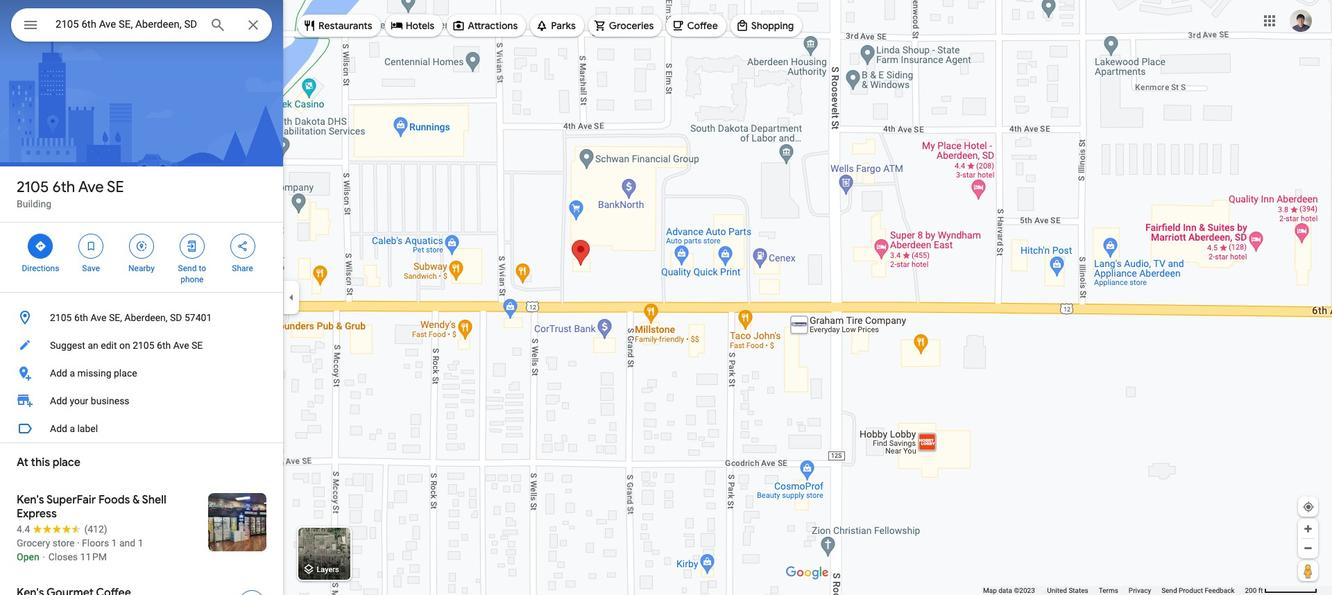 Task type: vqa. For each thing, say whether or not it's contained in the screenshot.


Task type: describe. For each thing, give the bounding box(es) containing it.
2105 for se
[[17, 178, 49, 197]]

ft
[[1259, 587, 1263, 595]]

add your business link
[[0, 387, 283, 415]]

4.4 stars 412 reviews image
[[17, 522, 107, 536]]

place inside button
[[114, 368, 137, 379]]

at this place
[[17, 456, 80, 470]]

superfair
[[46, 493, 96, 507]]

 button
[[11, 8, 50, 44]]

feedback
[[1205, 587, 1235, 595]]

privacy button
[[1129, 586, 1151, 595]]

se,
[[109, 312, 122, 323]]

your
[[70, 396, 88, 407]]

save
[[82, 264, 100, 273]]

ken's
[[17, 493, 44, 507]]

at
[[17, 456, 28, 470]]

2105 6th ave se building
[[17, 178, 124, 210]]

2105 for se,
[[50, 312, 72, 323]]

map
[[983, 587, 997, 595]]

actions for 2105 6th ave se region
[[0, 223, 283, 292]]

se inside suggest an edit on 2105 6th ave se button
[[192, 340, 203, 351]]

a for missing
[[70, 368, 75, 379]]

parks button
[[530, 9, 584, 42]]


[[135, 239, 148, 254]]

google maps element
[[0, 0, 1332, 595]]

aberdeen,
[[124, 312, 168, 323]]

ave for se,
[[91, 312, 106, 323]]

4.4
[[17, 524, 30, 535]]

2 1 from the left
[[138, 538, 143, 549]]

terms
[[1099, 587, 1118, 595]]

directions
[[22, 264, 59, 273]]

1 vertical spatial place
[[53, 456, 80, 470]]

⋅
[[42, 552, 46, 563]]

map data ©2023
[[983, 587, 1037, 595]]

shopping
[[751, 19, 794, 32]]

200 ft button
[[1245, 587, 1318, 595]]

send to phone
[[178, 264, 206, 284]]

(412)
[[84, 524, 107, 535]]

show street view coverage image
[[1298, 561, 1318, 581]]

restaurants button
[[298, 9, 381, 42]]

se inside "2105 6th ave se building"
[[107, 178, 124, 197]]

groceries
[[609, 19, 654, 32]]

57401
[[185, 312, 212, 323]]

coffee button
[[666, 9, 726, 42]]

2105 6th ave se, aberdeen, sd 57401
[[50, 312, 212, 323]]

send for send product feedback
[[1162, 587, 1177, 595]]

2105 6th Ave SE, Aberdeen, SD 57401 field
[[11, 8, 272, 42]]

add a missing place button
[[0, 359, 283, 387]]

missing
[[77, 368, 111, 379]]

phone
[[181, 275, 204, 284]]

united states button
[[1047, 586, 1089, 595]]

floors
[[82, 538, 109, 549]]

add for add your business
[[50, 396, 67, 407]]

product
[[1179, 587, 1203, 595]]

footer inside google maps element
[[983, 586, 1245, 595]]

store
[[53, 538, 75, 549]]

express
[[17, 507, 57, 521]]

add your business
[[50, 396, 129, 407]]

this
[[31, 456, 50, 470]]

united
[[1047, 587, 1067, 595]]

label
[[77, 423, 98, 434]]

attractions
[[468, 19, 518, 32]]

grocery store · floors 1 and 1 open ⋅ closes 11 pm
[[17, 538, 143, 563]]

closes
[[48, 552, 78, 563]]

hotels
[[406, 19, 434, 32]]

add a label
[[50, 423, 98, 434]]

parks
[[551, 19, 576, 32]]

200 ft
[[1245, 587, 1263, 595]]

add a missing place
[[50, 368, 137, 379]]



Task type: locate. For each thing, give the bounding box(es) containing it.
2 horizontal spatial 2105
[[133, 340, 154, 351]]

0 vertical spatial add
[[50, 368, 67, 379]]

2 vertical spatial 2105
[[133, 340, 154, 351]]

1 horizontal spatial se
[[192, 340, 203, 351]]

ave inside button
[[91, 312, 106, 323]]

2105 up suggest
[[50, 312, 72, 323]]

terms button
[[1099, 586, 1118, 595]]

2105 up the building
[[17, 178, 49, 197]]

send product feedback
[[1162, 587, 1235, 595]]

0 horizontal spatial se
[[107, 178, 124, 197]]

ken's superfair foods & shell express
[[17, 493, 166, 521]]

1 add from the top
[[50, 368, 67, 379]]

foods
[[98, 493, 130, 507]]

data
[[999, 587, 1012, 595]]

nearby
[[128, 264, 155, 273]]

a inside button
[[70, 423, 75, 434]]

1 a from the top
[[70, 368, 75, 379]]

a for label
[[70, 423, 75, 434]]

groceries button
[[588, 9, 662, 42]]

business
[[91, 396, 129, 407]]

hotels button
[[385, 9, 443, 42]]

0 horizontal spatial 1
[[111, 538, 117, 549]]

restaurants
[[318, 19, 372, 32]]

sd
[[170, 312, 182, 323]]

ave down 'sd'
[[173, 340, 189, 351]]

send up phone
[[178, 264, 197, 273]]

0 vertical spatial se
[[107, 178, 124, 197]]

send inside button
[[1162, 587, 1177, 595]]

send for send to phone
[[178, 264, 197, 273]]

1 horizontal spatial send
[[1162, 587, 1177, 595]]

2 add from the top
[[50, 396, 67, 407]]

·
[[77, 538, 80, 549]]

2105 6th ave se, aberdeen, sd 57401 button
[[0, 304, 283, 332]]

1 vertical spatial ave
[[91, 312, 106, 323]]

6th inside button
[[157, 340, 171, 351]]

ave inside "2105 6th ave se building"
[[78, 178, 104, 197]]

3 add from the top
[[50, 423, 67, 434]]

6th for se,
[[74, 312, 88, 323]]

a left the missing
[[70, 368, 75, 379]]

6th inside "2105 6th ave se building"
[[52, 178, 75, 197]]

on
[[119, 340, 130, 351]]

zoom out image
[[1303, 543, 1314, 554]]

add left your
[[50, 396, 67, 407]]

1 1 from the left
[[111, 538, 117, 549]]

1 vertical spatial add
[[50, 396, 67, 407]]

add left label on the left of the page
[[50, 423, 67, 434]]

1 horizontal spatial 2105
[[50, 312, 72, 323]]

layers
[[317, 566, 339, 575]]

0 horizontal spatial send
[[178, 264, 197, 273]]

suggest an edit on 2105 6th ave se button
[[0, 332, 283, 359]]

add a label button
[[0, 415, 283, 443]]

0 horizontal spatial place
[[53, 456, 80, 470]]


[[236, 239, 249, 254]]

open
[[17, 552, 39, 563]]

send inside send to phone
[[178, 264, 197, 273]]

1 vertical spatial send
[[1162, 587, 1177, 595]]

none field inside 2105 6th ave se, aberdeen, sd 57401 'field'
[[56, 16, 198, 33]]

show your location image
[[1302, 501, 1315, 513]]

states
[[1069, 587, 1089, 595]]

2 vertical spatial 6th
[[157, 340, 171, 351]]

6th inside button
[[74, 312, 88, 323]]

add for add a label
[[50, 423, 67, 434]]

place right this
[[53, 456, 80, 470]]

shell
[[142, 493, 166, 507]]

to
[[199, 264, 206, 273]]

2 vertical spatial ave
[[173, 340, 189, 351]]

attractions button
[[447, 9, 526, 42]]

a left label on the left of the page
[[70, 423, 75, 434]]

ave inside button
[[173, 340, 189, 351]]

&
[[133, 493, 140, 507]]

ave
[[78, 178, 104, 197], [91, 312, 106, 323], [173, 340, 189, 351]]

footer
[[983, 586, 1245, 595]]

send product feedback button
[[1162, 586, 1235, 595]]

2 a from the top
[[70, 423, 75, 434]]

11 pm
[[80, 552, 107, 563]]

0 vertical spatial ave
[[78, 178, 104, 197]]

6th
[[52, 178, 75, 197], [74, 312, 88, 323], [157, 340, 171, 351]]

0 vertical spatial place
[[114, 368, 137, 379]]

None field
[[56, 16, 198, 33]]


[[186, 239, 198, 254]]

edit
[[101, 340, 117, 351]]


[[22, 15, 39, 35]]

a
[[70, 368, 75, 379], [70, 423, 75, 434]]

ave up 
[[78, 178, 104, 197]]


[[34, 239, 47, 254]]

an
[[88, 340, 98, 351]]

0 vertical spatial 2105
[[17, 178, 49, 197]]

grocery
[[17, 538, 50, 549]]

privacy
[[1129, 587, 1151, 595]]

se
[[107, 178, 124, 197], [192, 340, 203, 351]]

building
[[17, 198, 51, 210]]

ave left se,
[[91, 312, 106, 323]]


[[85, 239, 97, 254]]

suggest an edit on 2105 6th ave se
[[50, 340, 203, 351]]

2105 inside button
[[50, 312, 72, 323]]

2105 right on
[[133, 340, 154, 351]]

1 horizontal spatial place
[[114, 368, 137, 379]]

send left 'product'
[[1162, 587, 1177, 595]]

suggest
[[50, 340, 85, 351]]

©2023
[[1014, 587, 1035, 595]]

2105 inside button
[[133, 340, 154, 351]]

send
[[178, 264, 197, 273], [1162, 587, 1177, 595]]

add inside button
[[50, 368, 67, 379]]

shopping button
[[730, 9, 802, 42]]

0 vertical spatial a
[[70, 368, 75, 379]]

0 horizontal spatial 2105
[[17, 178, 49, 197]]

6th for se
[[52, 178, 75, 197]]

1 vertical spatial se
[[192, 340, 203, 351]]

coffee
[[687, 19, 718, 32]]

add down suggest
[[50, 368, 67, 379]]

google account: nolan park  
(nolan.park@adept.ai) image
[[1290, 9, 1312, 32]]

1 right and at the bottom left of the page
[[138, 538, 143, 549]]

1 vertical spatial a
[[70, 423, 75, 434]]

place
[[114, 368, 137, 379], [53, 456, 80, 470]]

200
[[1245, 587, 1257, 595]]

and
[[119, 538, 135, 549]]

a inside button
[[70, 368, 75, 379]]

footer containing map data ©2023
[[983, 586, 1245, 595]]

0 vertical spatial send
[[178, 264, 197, 273]]

1
[[111, 538, 117, 549], [138, 538, 143, 549]]

add
[[50, 368, 67, 379], [50, 396, 67, 407], [50, 423, 67, 434]]

1 vertical spatial 2105
[[50, 312, 72, 323]]

ave for se
[[78, 178, 104, 197]]

2 vertical spatial add
[[50, 423, 67, 434]]

share
[[232, 264, 253, 273]]

united states
[[1047, 587, 1089, 595]]

collapse side panel image
[[284, 290, 299, 305]]

1 left and at the bottom left of the page
[[111, 538, 117, 549]]

zoom in image
[[1303, 524, 1314, 534]]

place down on
[[114, 368, 137, 379]]

add inside button
[[50, 423, 67, 434]]

add for add a missing place
[[50, 368, 67, 379]]

1 vertical spatial 6th
[[74, 312, 88, 323]]

0 vertical spatial 6th
[[52, 178, 75, 197]]

1 horizontal spatial 1
[[138, 538, 143, 549]]

2105 6th ave se main content
[[0, 0, 283, 595]]

2105 inside "2105 6th ave se building"
[[17, 178, 49, 197]]

 search field
[[11, 8, 272, 44]]



